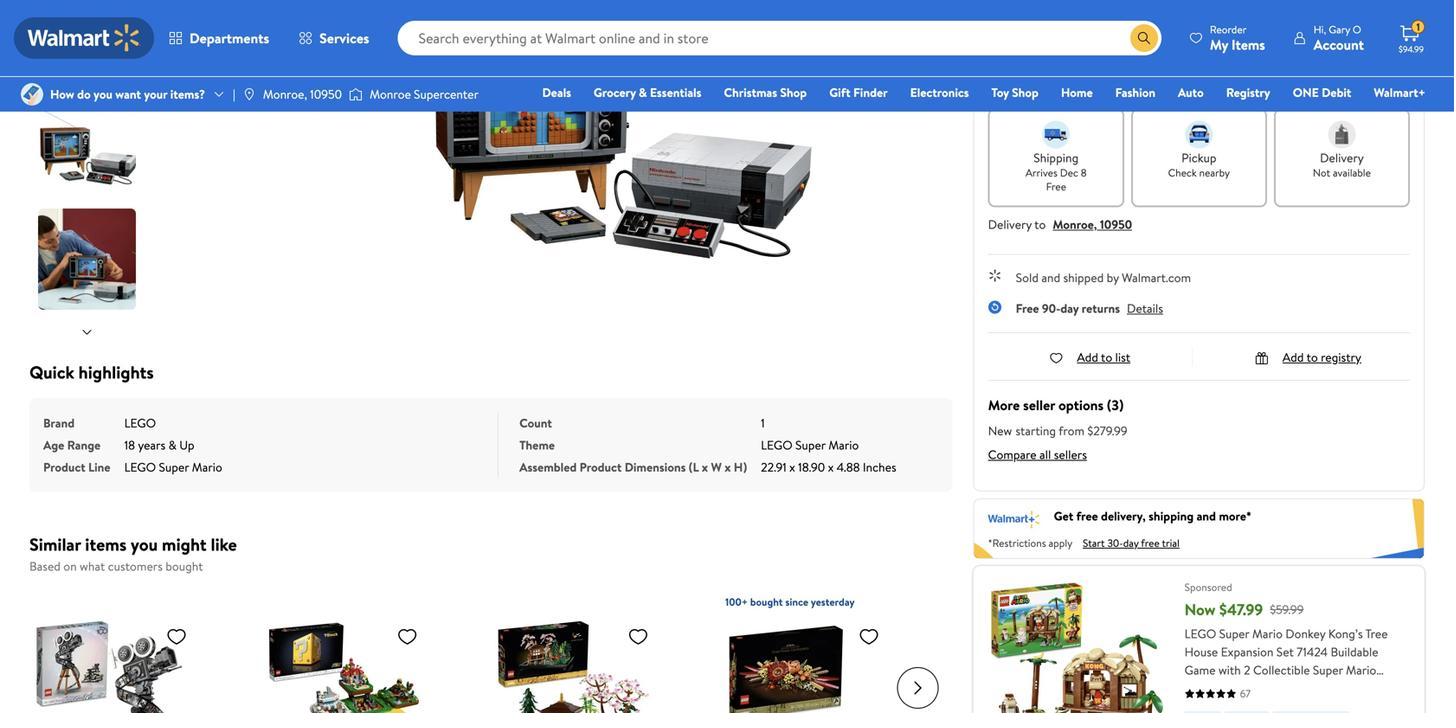 Task type: locate. For each thing, give the bounding box(es) containing it.
product
[[43, 459, 85, 476], [580, 459, 622, 476]]

you down walmart image
[[94, 86, 112, 103]]

product inside 18 years & up product line
[[43, 459, 85, 476]]

product for dimensions
[[580, 459, 622, 476]]

mario up 4.88 in the bottom right of the page
[[829, 437, 859, 454]]

delivery inside delivery not available
[[1321, 149, 1365, 166]]

delivery
[[1321, 149, 1365, 166], [989, 216, 1032, 233]]

product inside the lego super mario assembled product dimensions (l x w x h)
[[580, 459, 622, 476]]

0 horizontal spatial delivery
[[989, 216, 1032, 233]]

0 vertical spatial day
[[1061, 300, 1079, 317]]

delivery down intent image for delivery
[[1321, 149, 1365, 166]]

product right 'assembled'
[[580, 459, 622, 476]]

1 horizontal spatial your
[[1109, 80, 1139, 102]]

free down shipping
[[1047, 179, 1067, 194]]

lego super mario assembled product dimensions (l x w x h)
[[520, 437, 859, 476]]

what
[[80, 558, 105, 575]]

check
[[1169, 165, 1197, 180]]

0 vertical spatial and
[[1042, 269, 1061, 286]]

0 vertical spatial bought
[[166, 558, 203, 575]]

add inside button
[[1273, 25, 1297, 44]]

christmas
[[724, 84, 778, 101]]

my
[[1210, 35, 1229, 54]]

1 vertical spatial day
[[1124, 536, 1139, 551]]

1 horizontal spatial delivery
[[1321, 149, 1365, 166]]

10950
[[310, 86, 342, 103], [1101, 216, 1133, 233]]

add to registry
[[1283, 349, 1362, 366]]

super up 18.90
[[796, 437, 826, 454]]

christmas shop link
[[717, 83, 815, 102]]

details button
[[1128, 300, 1164, 317]]

0 horizontal spatial &
[[168, 437, 177, 454]]

10
[[1308, 698, 1319, 714]]

customers
[[108, 558, 163, 575]]

4.88
[[837, 459, 860, 476]]

1 horizontal spatial want
[[1072, 80, 1106, 102]]

sellers
[[1054, 446, 1088, 463]]

1 horizontal spatial shop
[[1012, 84, 1039, 101]]

0 horizontal spatial day
[[1061, 300, 1079, 317]]

1 vertical spatial monroe,
[[1053, 216, 1098, 233]]

1 inside 1 theme
[[761, 415, 765, 432]]

gift
[[830, 84, 851, 101], [1254, 698, 1275, 714]]

2 shop from the left
[[1012, 84, 1039, 101]]

you for how do you want your items?
[[94, 86, 112, 103]]

8
[[1081, 165, 1087, 180]]

shop inside toy shop link
[[1012, 84, 1039, 101]]

and up '10' on the right bottom of page
[[1299, 680, 1318, 697]]

add for add to registry
[[1283, 349, 1305, 366]]

you up customers
[[131, 533, 158, 557]]

o
[[1353, 22, 1362, 37]]

add to favorites list, lego icons tranquil garden 10315 creative building set, a gift idea for adult fans of japanese zen gardens and meditation, build-and-display this home decor set for the home or office image
[[628, 626, 649, 648]]

intent image for delivery image
[[1329, 121, 1357, 149]]

gift left for
[[1254, 698, 1275, 714]]

lego for lego super mario assembled product dimensions (l x w x h)
[[761, 437, 793, 454]]

 image left monroe
[[349, 86, 363, 103]]

monroe, 10950
[[263, 86, 342, 103]]

0 vertical spatial 10950
[[310, 86, 342, 103]]

starting
[[1016, 423, 1057, 439]]

x right (l
[[702, 459, 708, 476]]

2 vertical spatial and
[[1299, 680, 1318, 697]]

seller
[[1024, 396, 1056, 415]]

add for add to cart
[[1273, 25, 1297, 44]]

1 vertical spatial delivery
[[989, 216, 1032, 233]]

to left registry
[[1307, 349, 1319, 366]]

cranky
[[1321, 680, 1358, 697]]

0 horizontal spatial how
[[50, 86, 74, 103]]

intent image for pickup image
[[1186, 121, 1214, 149]]

lego up 22.91
[[761, 437, 793, 454]]

 image
[[242, 87, 256, 101]]

|
[[233, 86, 235, 103]]

0 horizontal spatial want
[[115, 86, 141, 103]]

do
[[1023, 80, 1041, 102], [77, 86, 91, 103]]

 image
[[21, 83, 43, 106], [349, 86, 363, 103]]

0 horizontal spatial monroe,
[[263, 86, 307, 103]]

0 horizontal spatial 10950
[[310, 86, 342, 103]]

do right toy
[[1023, 80, 1041, 102]]

fun
[[1185, 698, 1205, 714]]

delivery to monroe, 10950
[[989, 216, 1133, 233]]

to for registry
[[1307, 349, 1319, 366]]

by
[[1107, 269, 1120, 286]]

donkey down 2
[[1226, 680, 1266, 697]]

on
[[63, 558, 77, 575]]

0 horizontal spatial bought
[[166, 558, 203, 575]]

4 x from the left
[[828, 459, 834, 476]]

how right the electronics link
[[989, 80, 1020, 102]]

kids
[[1369, 698, 1391, 714]]

1 horizontal spatial product
[[580, 459, 622, 476]]

arrives
[[1026, 165, 1058, 180]]

fashion
[[1116, 84, 1156, 101]]

0 vertical spatial monroe,
[[263, 86, 307, 103]]

monroe, right |
[[263, 86, 307, 103]]

2 horizontal spatial you
[[1044, 80, 1069, 102]]

 image down walmart image
[[21, 83, 43, 106]]

range
[[67, 437, 101, 454]]

lego for lego age range
[[124, 415, 156, 432]]

dec
[[1061, 165, 1079, 180]]

yesterday
[[811, 595, 855, 610]]

lego super mario nintendo entertainment system 71374 gameplay building set, model kits for adults to build, diy creative activity, collectible gift idea - image 3 of 8 image
[[38, 0, 139, 87]]

electronics
[[911, 84, 969, 101]]

1 horizontal spatial free
[[1047, 179, 1067, 194]]

kong
[[1269, 680, 1296, 697]]

services
[[320, 29, 369, 48]]

expansion
[[1222, 644, 1274, 661]]

free left 90-
[[1016, 300, 1040, 317]]

assembled
[[520, 459, 577, 476]]

your
[[1109, 80, 1139, 102], [144, 86, 167, 103]]

add left hi, on the top right of the page
[[1273, 25, 1297, 44]]

lego up house
[[1185, 626, 1217, 642]]

0 horizontal spatial free
[[1077, 508, 1099, 525]]

lego inside lego age range
[[124, 415, 156, 432]]

not
[[1314, 165, 1331, 180]]

might
[[162, 533, 207, 557]]

monroe,
[[263, 86, 307, 103], [1053, 216, 1098, 233]]

free inside shipping arrives dec 8 free
[[1047, 179, 1067, 194]]

one
[[1294, 84, 1320, 101]]

product group
[[726, 585, 919, 714]]

1 horizontal spatial you
[[131, 533, 158, 557]]

age
[[43, 437, 64, 454]]

2 horizontal spatial and
[[1299, 680, 1318, 697]]

delivery up sold
[[989, 216, 1032, 233]]

0 horizontal spatial you
[[94, 86, 112, 103]]

do down walmart image
[[77, 86, 91, 103]]

lego for lego super mario
[[124, 459, 156, 476]]

fashion link
[[1108, 83, 1164, 102]]

free right get
[[1077, 508, 1099, 525]]

lego inside sponsored now $47.99 $59.99 lego super mario donkey kong's tree house expansion set 71424 buildable game with 2 collectible super mario figures donkey kong and cranky kong, fun birthday gift for 8-10 year old kids
[[1185, 626, 1217, 642]]

monroe, down dec
[[1053, 216, 1098, 233]]

x right w
[[725, 459, 731, 476]]

x left 4.88 in the bottom right of the page
[[828, 459, 834, 476]]

mario inside the lego super mario assembled product dimensions (l x w x h)
[[829, 437, 859, 454]]

to down arrives
[[1035, 216, 1046, 233]]

details
[[1128, 300, 1164, 317]]

1 product from the left
[[43, 459, 85, 476]]

0 vertical spatial free
[[1077, 508, 1099, 525]]

lego up 18
[[124, 415, 156, 432]]

bought inside "product" group
[[751, 595, 783, 610]]

day left returns
[[1061, 300, 1079, 317]]

Search search field
[[398, 21, 1162, 55]]

1 vertical spatial &
[[168, 437, 177, 454]]

your left item?
[[1109, 80, 1139, 102]]

your left items?
[[144, 86, 167, 103]]

lego super mario nintendo entertainment system 71374 gameplay building set, model kits for adults to build, diy creative activity, collectible gift idea - image 4 of 8 image
[[38, 97, 139, 198]]

toy
[[992, 84, 1010, 101]]

lego super mario nintendo entertainment system 71374 gameplay building set, model kits for adults to build, diy creative activity, collectible gift idea image
[[272, 0, 826, 273]]

day down delivery,
[[1124, 536, 1139, 551]]

shop right toy
[[1012, 84, 1039, 101]]

& inside 18 years & up product line
[[168, 437, 177, 454]]

want left fashion link
[[1072, 80, 1106, 102]]

your for items?
[[144, 86, 167, 103]]

1 horizontal spatial do
[[1023, 80, 1041, 102]]

reorder
[[1210, 22, 1247, 37]]

1 horizontal spatial and
[[1197, 508, 1217, 525]]

want for items?
[[115, 86, 141, 103]]

pickup
[[1182, 149, 1217, 166]]

to for monroe,
[[1035, 216, 1046, 233]]

donkey
[[1286, 626, 1326, 642], [1226, 680, 1266, 697]]

do for how do you want your item?
[[1023, 80, 1041, 102]]

1 shop from the left
[[781, 84, 807, 101]]

0 vertical spatial donkey
[[1286, 626, 1326, 642]]

bought right 100+
[[751, 595, 783, 610]]

lego down 18
[[124, 459, 156, 476]]

theme
[[520, 437, 555, 454]]

you inside similar items you might like based on what customers bought
[[131, 533, 158, 557]]

bought down 'might'
[[166, 558, 203, 575]]

shop right "christmas"
[[781, 84, 807, 101]]

1 up $94.99
[[1417, 20, 1421, 34]]

0 horizontal spatial shop
[[781, 84, 807, 101]]

how down walmart image
[[50, 86, 74, 103]]

and inside banner
[[1197, 508, 1217, 525]]

x right 22.91
[[790, 459, 796, 476]]

more
[[989, 396, 1020, 415]]

(l
[[689, 459, 699, 476]]

to left list
[[1102, 349, 1113, 366]]

lego super mario 64 question mark block 71395, 3d model set for adults with microscale levels and princess peach & yoshi micro figures image
[[264, 619, 425, 714]]

1 horizontal spatial bought
[[751, 595, 783, 610]]

1 horizontal spatial 1
[[1417, 20, 1421, 34]]

30-
[[1108, 536, 1124, 551]]

super up the expansion
[[1220, 626, 1250, 642]]

debit
[[1322, 84, 1352, 101]]

mario up set
[[1253, 626, 1283, 642]]

and right sold
[[1042, 269, 1061, 286]]

1 x from the left
[[702, 459, 708, 476]]

0 vertical spatial free
[[1047, 179, 1067, 194]]

0 horizontal spatial free
[[1016, 300, 1040, 317]]

compare
[[989, 446, 1037, 463]]

0 horizontal spatial do
[[77, 86, 91, 103]]

lego super mario donkey kong's tree house expansion set 71424 buildable game with 2 collectible super mario figures donkey kong and cranky kong, fun birthday gift for 8-10 year old kids image
[[988, 580, 1171, 714]]

get
[[1054, 508, 1074, 525]]

and left more*
[[1197, 508, 1217, 525]]

free left trial
[[1142, 536, 1160, 551]]

1 horizontal spatial how
[[989, 80, 1020, 102]]

1 vertical spatial gift
[[1254, 698, 1275, 714]]

super inside the lego super mario assembled product dimensions (l x w x h)
[[796, 437, 826, 454]]

0 horizontal spatial gift
[[830, 84, 851, 101]]

1 horizontal spatial &
[[639, 84, 647, 101]]

christmas shop
[[724, 84, 807, 101]]

product down age
[[43, 459, 85, 476]]

1 up 22.91
[[761, 415, 765, 432]]

1 horizontal spatial  image
[[349, 86, 363, 103]]

to inside button
[[1301, 25, 1314, 44]]

10950 up the by
[[1101, 216, 1133, 233]]

gift left finder
[[830, 84, 851, 101]]

super down up
[[159, 459, 189, 476]]

$59.99
[[1271, 601, 1305, 618]]

0 horizontal spatial  image
[[21, 83, 43, 106]]

add
[[1273, 25, 1297, 44], [1078, 349, 1099, 366], [1283, 349, 1305, 366]]

auto link
[[1171, 83, 1212, 102]]

& left up
[[168, 437, 177, 454]]

1 vertical spatial free
[[1142, 536, 1160, 551]]

1 horizontal spatial 10950
[[1101, 216, 1133, 233]]

brand
[[43, 415, 75, 432]]

hi, gary o account
[[1314, 22, 1365, 54]]

add left list
[[1078, 349, 1099, 366]]

lego inside the lego super mario assembled product dimensions (l x w x h)
[[761, 437, 793, 454]]

walmart+
[[1375, 84, 1426, 101]]

donkey up 71424
[[1286, 626, 1326, 642]]

to left hi, on the top right of the page
[[1301, 25, 1314, 44]]

grocery
[[594, 84, 636, 101]]

0 vertical spatial 1
[[1417, 20, 1421, 34]]

1 horizontal spatial day
[[1124, 536, 1139, 551]]

0 vertical spatial delivery
[[1321, 149, 1365, 166]]

1
[[1417, 20, 1421, 34], [761, 415, 765, 432]]

1 vertical spatial and
[[1197, 508, 1217, 525]]

1 vertical spatial bought
[[751, 595, 783, 610]]

0 horizontal spatial your
[[144, 86, 167, 103]]

shop inside christmas shop link
[[781, 84, 807, 101]]

0 horizontal spatial product
[[43, 459, 85, 476]]

& right the grocery
[[639, 84, 647, 101]]

toy shop link
[[984, 83, 1047, 102]]

10950 down services popup button
[[310, 86, 342, 103]]

want left items?
[[115, 86, 141, 103]]

1 horizontal spatial gift
[[1254, 698, 1275, 714]]

1 vertical spatial 1
[[761, 415, 765, 432]]

lego icons tranquil garden 10315 creative building set, a gift idea for adult fans of japanese zen gardens and meditation, build-and-display this home decor set for the home or office image
[[495, 619, 656, 714]]

returns
[[1082, 300, 1121, 317]]

0 horizontal spatial 1
[[761, 415, 765, 432]]

2 product from the left
[[580, 459, 622, 476]]

buildable
[[1331, 644, 1379, 661]]

you right toy shop
[[1044, 80, 1069, 102]]

1 vertical spatial donkey
[[1226, 680, 1266, 697]]

similar items you might like based on what customers bought
[[29, 533, 237, 575]]

day inside "get free delivery, shipping and more*" banner
[[1124, 536, 1139, 551]]

add to favorites list, lego icons dried flower centerpiece, botanical collection crafts set for adults, artificial flowers, table or wall decoration, home décor, anniversary gift, 10314 image
[[859, 626, 880, 648]]

add left registry
[[1283, 349, 1305, 366]]

0 vertical spatial gift
[[830, 84, 851, 101]]

dimensions
[[625, 459, 686, 476]]

to for list
[[1102, 349, 1113, 366]]



Task type: describe. For each thing, give the bounding box(es) containing it.
hi,
[[1314, 22, 1327, 37]]

add to list
[[1078, 349, 1131, 366]]

options
[[1059, 396, 1104, 415]]

figures
[[1185, 680, 1224, 697]]

gift inside gift finder link
[[830, 84, 851, 101]]

for
[[1278, 698, 1293, 714]]

up
[[179, 437, 195, 454]]

1 for 1
[[1417, 20, 1421, 34]]

2 x from the left
[[725, 459, 731, 476]]

now $47.99 group
[[974, 566, 1425, 714]]

nearby
[[1200, 165, 1231, 180]]

0 horizontal spatial and
[[1042, 269, 1061, 286]]

your for item?
[[1109, 80, 1139, 102]]

count
[[520, 415, 552, 432]]

walmart image
[[28, 24, 140, 52]]

 image for how do you want your items?
[[21, 83, 43, 106]]

18.90
[[799, 459, 826, 476]]

all
[[1040, 446, 1052, 463]]

and inside sponsored now $47.99 $59.99 lego super mario donkey kong's tree house expansion set 71424 buildable game with 2 collectible super mario figures donkey kong and cranky kong, fun birthday gift for 8-10 year old kids
[[1299, 680, 1318, 697]]

items?
[[170, 86, 205, 103]]

1 vertical spatial free
[[1016, 300, 1040, 317]]

shipped
[[1064, 269, 1104, 286]]

delivery for not
[[1321, 149, 1365, 166]]

game
[[1185, 662, 1216, 679]]

lego age range
[[43, 415, 156, 454]]

items
[[85, 533, 127, 557]]

1 vertical spatial 10950
[[1101, 216, 1133, 233]]

lego super mario nintendo entertainment system 71374 gameplay building set, model kits for adults to build, diy creative activity, collectible gift idea - image 5 of 8 image
[[38, 209, 139, 310]]

super up cranky
[[1314, 662, 1344, 679]]

 image for monroe supercenter
[[349, 86, 363, 103]]

1 theme
[[520, 415, 765, 454]]

items
[[1232, 35, 1266, 54]]

collectible
[[1254, 662, 1311, 679]]

you for how do you want your item?
[[1044, 80, 1069, 102]]

want for item?
[[1072, 80, 1106, 102]]

8-
[[1296, 698, 1308, 714]]

walmart+ link
[[1367, 83, 1434, 102]]

shop for christmas shop
[[781, 84, 807, 101]]

sold and shipped by walmart.com
[[1016, 269, 1192, 286]]

lego icons dried flower centerpiece, botanical collection crafts set for adults, artificial flowers, table or wall decoration, home décor, anniversary gift, 10314 image
[[726, 619, 887, 714]]

add to registry button
[[1256, 349, 1362, 366]]

search icon image
[[1138, 31, 1152, 45]]

similar
[[29, 533, 81, 557]]

*restrictions apply
[[989, 536, 1073, 551]]

bought inside similar items you might like based on what customers bought
[[166, 558, 203, 575]]

shipping arrives dec 8 free
[[1026, 149, 1087, 194]]

day for 90-
[[1061, 300, 1079, 317]]

compare all sellers button
[[989, 446, 1088, 463]]

(3)
[[1108, 396, 1124, 415]]

do for how do you want your items?
[[77, 86, 91, 103]]

90-
[[1043, 300, 1061, 317]]

next slide for similar items you might like list image
[[898, 668, 939, 709]]

quick
[[29, 360, 74, 384]]

1 horizontal spatial free
[[1142, 536, 1160, 551]]

monroe, 10950 button
[[1053, 216, 1133, 233]]

2
[[1244, 662, 1251, 679]]

add for add to list
[[1078, 349, 1099, 366]]

to for cart
[[1301, 25, 1314, 44]]

1 for 1 theme
[[761, 415, 765, 432]]

pickup check nearby
[[1169, 149, 1231, 180]]

grocery & essentials link
[[586, 83, 710, 102]]

22.91 x 18.90 x 4.88 inches
[[761, 459, 897, 476]]

quick highlights
[[29, 360, 154, 384]]

departments
[[190, 29, 269, 48]]

1 horizontal spatial monroe,
[[1053, 216, 1098, 233]]

you for similar items you might like based on what customers bought
[[131, 533, 158, 557]]

how do you want your items?
[[50, 86, 205, 103]]

delivery,
[[1102, 508, 1146, 525]]

cart
[[1317, 25, 1341, 44]]

product for line
[[43, 459, 85, 476]]

delivery not available
[[1314, 149, 1372, 180]]

electronics link
[[903, 83, 977, 102]]

more seller options (3) new starting from $279.99 compare all sellers
[[989, 396, 1128, 463]]

line
[[88, 459, 110, 476]]

sponsored now $47.99 $59.99 lego super mario donkey kong's tree house expansion set 71424 buildable game with 2 collectible super mario figures donkey kong and cranky kong, fun birthday gift for 8-10 year old kids
[[1185, 580, 1391, 714]]

0 vertical spatial &
[[639, 84, 647, 101]]

next image image
[[80, 326, 94, 340]]

departments button
[[154, 17, 284, 59]]

18 years & up product line
[[43, 437, 195, 476]]

add to list button
[[1050, 349, 1131, 366]]

kong's
[[1329, 626, 1364, 642]]

add to favorites list, lego disney walt disney tribute camera 43230 disney fan building set, celebrate disney 100 with a collectible piece perfect for play and display, makes a fun gift for adult builders and fans image
[[166, 626, 187, 648]]

birthday
[[1207, 698, 1251, 714]]

get free delivery, shipping and more* banner
[[974, 499, 1425, 559]]

more*
[[1220, 508, 1252, 525]]

gift finder link
[[822, 83, 896, 102]]

registry
[[1322, 349, 1362, 366]]

walmart plus image
[[989, 508, 1041, 529]]

$47.99
[[1220, 599, 1264, 621]]

day for 30-
[[1124, 536, 1139, 551]]

monroe
[[370, 86, 411, 103]]

inches
[[863, 459, 897, 476]]

lego disney walt disney tribute camera 43230 disney fan building set, celebrate disney 100 with a collectible piece perfect for play and display, makes a fun gift for adult builders and fans image
[[33, 619, 194, 714]]

1 horizontal spatial donkey
[[1286, 626, 1326, 642]]

walmart.com
[[1122, 269, 1192, 286]]

add to favorites list, lego super mario 64 question mark block 71395, 3d model set for adults with microscale levels and princess peach & yoshi micro figures image
[[397, 626, 418, 648]]

3 x from the left
[[790, 459, 796, 476]]

registry
[[1227, 84, 1271, 101]]

Walmart Site-Wide search field
[[398, 21, 1162, 55]]

highlights
[[79, 360, 154, 384]]

67
[[1241, 687, 1251, 701]]

gift inside sponsored now $47.99 $59.99 lego super mario donkey kong's tree house expansion set 71424 buildable game with 2 collectible super mario figures donkey kong and cranky kong, fun birthday gift for 8-10 year old kids
[[1254, 698, 1275, 714]]

intent image for shipping image
[[1043, 121, 1071, 149]]

mario down the buildable
[[1347, 662, 1377, 679]]

years
[[138, 437, 166, 454]]

how for how do you want your item?
[[989, 80, 1020, 102]]

with
[[1219, 662, 1242, 679]]

auto
[[1179, 84, 1204, 101]]

year
[[1322, 698, 1344, 714]]

toy shop
[[992, 84, 1039, 101]]

delivery for to
[[989, 216, 1032, 233]]

how for how do you want your items?
[[50, 86, 74, 103]]

100+ bought since yesterday
[[726, 595, 855, 610]]

mario down up
[[192, 459, 222, 476]]

deals
[[543, 84, 571, 101]]

supercenter
[[414, 86, 479, 103]]

gary
[[1329, 22, 1351, 37]]

item?
[[1143, 80, 1181, 102]]

trial
[[1163, 536, 1180, 551]]

$279.99
[[1088, 423, 1128, 439]]

registry link
[[1219, 83, 1279, 102]]

start
[[1083, 536, 1105, 551]]

add to cart
[[1273, 25, 1341, 44]]

sold
[[1016, 269, 1039, 286]]

from
[[1059, 423, 1085, 439]]

0 horizontal spatial donkey
[[1226, 680, 1266, 697]]

shop for toy shop
[[1012, 84, 1039, 101]]



Task type: vqa. For each thing, say whether or not it's contained in the screenshot.
manage at left top
no



